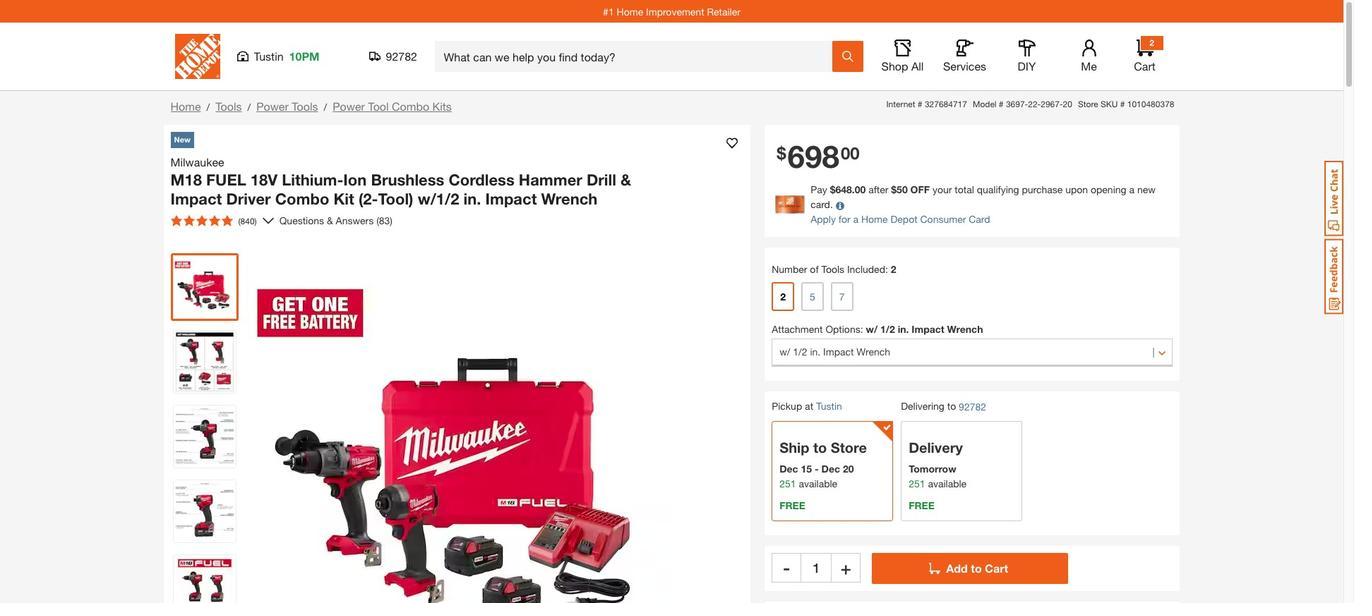 Task type: locate. For each thing, give the bounding box(es) containing it.
store
[[1078, 99, 1098, 109], [831, 440, 867, 456]]

0 horizontal spatial tools
[[215, 100, 242, 113]]

# right sku
[[1120, 99, 1125, 109]]

1 horizontal spatial :
[[885, 264, 888, 276]]

tustin right at
[[816, 401, 842, 413]]

1 vertical spatial combo
[[275, 190, 329, 208]]

apply for a home depot consumer card
[[811, 214, 990, 226]]

- inside button
[[783, 559, 790, 579]]

1 vertical spatial in.
[[898, 324, 909, 336]]

free down tomorrow at the bottom
[[909, 500, 935, 512]]

home up new
[[171, 100, 201, 113]]

add to cart button
[[872, 554, 1068, 585]]

tustin
[[254, 49, 284, 63], [816, 401, 842, 413]]

22-
[[1028, 99, 1041, 109]]

available inside ship to store dec 15 - dec 20 251 available
[[799, 478, 838, 490]]

1 vertical spatial home
[[171, 100, 201, 113]]

tools down 10pm
[[292, 100, 318, 113]]

free down 15
[[780, 500, 805, 512]]

2 vertical spatial wrench
[[857, 346, 890, 358]]

0 vertical spatial 92782
[[386, 49, 417, 63]]

in. right options
[[898, 324, 909, 336]]

a inside your total qualifying purchase upon opening a new card.
[[1129, 184, 1135, 196]]

tools for number
[[822, 264, 845, 276]]

new
[[174, 135, 191, 144]]

power
[[256, 100, 289, 113], [333, 100, 365, 113]]

wrench down "attachment options : w/ 1/2 in. impact wrench"
[[857, 346, 890, 358]]

2 vertical spatial 2
[[780, 291, 786, 303]]

3697-
[[1006, 99, 1028, 109]]

1 horizontal spatial in.
[[810, 346, 821, 358]]

92782 up power tool combo kits "link"
[[386, 49, 417, 63]]

cart right add
[[985, 562, 1008, 576]]

0 vertical spatial 2
[[1150, 37, 1154, 48]]

2 right the included
[[891, 264, 896, 276]]

store down 'tustin' button
[[831, 440, 867, 456]]

to left 92782 link
[[947, 401, 956, 413]]

251 down tomorrow at the bottom
[[909, 478, 925, 490]]

0 vertical spatial w/
[[866, 324, 878, 336]]

1 horizontal spatial store
[[1078, 99, 1098, 109]]

(2-
[[359, 190, 378, 208]]

1 free from the left
[[780, 500, 805, 512]]

cart up 1010480378
[[1134, 59, 1156, 73]]

combo up the questions
[[275, 190, 329, 208]]

dec right 15
[[822, 463, 840, 475]]

1 vertical spatial 1/2
[[793, 346, 807, 358]]

w/ right options
[[866, 324, 878, 336]]

0 vertical spatial -
[[815, 463, 819, 475]]

1 horizontal spatial power
[[333, 100, 365, 113]]

0 horizontal spatial #
[[918, 99, 923, 109]]

combo
[[392, 100, 429, 113], [275, 190, 329, 208]]

0 horizontal spatial available
[[799, 478, 838, 490]]

pickup at tustin
[[772, 401, 842, 413]]

0 horizontal spatial wrench
[[541, 190, 598, 208]]

of
[[810, 264, 819, 276]]

0 horizontal spatial store
[[831, 440, 867, 456]]

5 button
[[801, 283, 824, 312]]

1 horizontal spatial w/
[[866, 324, 878, 336]]

2 horizontal spatial tools
[[822, 264, 845, 276]]

to for cart
[[971, 562, 982, 576]]

store left sku
[[1078, 99, 1098, 109]]

1 horizontal spatial 92782
[[959, 401, 986, 413]]

92782 inside button
[[386, 49, 417, 63]]

10pm
[[289, 49, 320, 63]]

92782 link
[[959, 400, 986, 415]]

& left answers
[[327, 215, 333, 227]]

internet # 327684717 model # 3697-22-2967-20 store sku # 1010480378
[[886, 99, 1175, 109]]

in. inside milwaukee m18 fuel 18v lithium-ion brushless cordless hammer drill & impact driver combo kit (2-tool) w/1/2 in. impact wrench
[[464, 190, 481, 208]]

What can we help you find today? search field
[[444, 42, 831, 71]]

0 horizontal spatial w/
[[780, 346, 790, 358]]

20 right 22-
[[1063, 99, 1073, 109]]

251 inside delivery tomorrow 251 available
[[909, 478, 925, 490]]

a left new
[[1129, 184, 1135, 196]]

0 vertical spatial &
[[621, 171, 631, 189]]

tools right of
[[822, 264, 845, 276]]

/ left tools "link"
[[207, 101, 210, 113]]

1 horizontal spatial cart
[[1134, 59, 1156, 73]]

1 vertical spatial -
[[783, 559, 790, 579]]

92782 right delivering
[[959, 401, 986, 413]]

1 horizontal spatial 2
[[891, 264, 896, 276]]

available inside delivery tomorrow 251 available
[[928, 478, 967, 490]]

2 # from the left
[[999, 99, 1004, 109]]

1 horizontal spatial $
[[830, 184, 836, 196]]

1 power from the left
[[256, 100, 289, 113]]

/ right tools "link"
[[247, 101, 251, 113]]

251 inside ship to store dec 15 - dec 20 251 available
[[780, 478, 796, 490]]

20
[[1063, 99, 1073, 109], [843, 463, 854, 475]]

to inside delivering to 92782
[[947, 401, 956, 413]]

tools
[[215, 100, 242, 113], [292, 100, 318, 113], [822, 264, 845, 276]]

to right ship
[[813, 440, 827, 456]]

0 horizontal spatial 2
[[780, 291, 786, 303]]

1 vertical spatial store
[[831, 440, 867, 456]]

: up the w/ 1/2 in. impact wrench
[[861, 324, 863, 336]]

0 vertical spatial home
[[617, 5, 643, 17]]

$ left 698 in the right top of the page
[[777, 143, 786, 163]]

hammer
[[519, 171, 582, 189]]

1 horizontal spatial #
[[999, 99, 1004, 109]]

1 vertical spatial wrench
[[947, 324, 983, 336]]

20 right 15
[[843, 463, 854, 475]]

tustin button
[[816, 401, 842, 413]]

2 horizontal spatial #
[[1120, 99, 1125, 109]]

0 horizontal spatial $
[[777, 143, 786, 163]]

0 horizontal spatial in.
[[464, 190, 481, 208]]

1 horizontal spatial -
[[815, 463, 819, 475]]

1 vertical spatial cart
[[985, 562, 1008, 576]]

(840)
[[238, 216, 257, 226]]

1 vertical spatial a
[[853, 214, 859, 226]]

1 vertical spatial 20
[[843, 463, 854, 475]]

card
[[969, 214, 990, 226]]

251
[[780, 478, 796, 490], [909, 478, 925, 490]]

questions & answers (83)
[[279, 215, 393, 227]]

to inside add to cart button
[[971, 562, 982, 576]]

0 vertical spatial a
[[1129, 184, 1135, 196]]

0 horizontal spatial 251
[[780, 478, 796, 490]]

wrench inside button
[[857, 346, 890, 358]]

home
[[617, 5, 643, 17], [171, 100, 201, 113], [861, 214, 888, 226]]

1 horizontal spatial /
[[247, 101, 251, 113]]

2 dec from the left
[[822, 463, 840, 475]]

1 horizontal spatial &
[[621, 171, 631, 189]]

2 vertical spatial to
[[971, 562, 982, 576]]

combo left kits at the top left of page
[[392, 100, 429, 113]]

2 horizontal spatial wrench
[[947, 324, 983, 336]]

0 horizontal spatial 92782
[[386, 49, 417, 63]]

power tools link
[[256, 100, 318, 113]]

3 # from the left
[[1120, 99, 1125, 109]]

1 dec from the left
[[780, 463, 798, 475]]

0 horizontal spatial /
[[207, 101, 210, 113]]

number of tools included : 2
[[772, 264, 896, 276]]

0 horizontal spatial power
[[256, 100, 289, 113]]

dec left 15
[[780, 463, 798, 475]]

0 horizontal spatial 20
[[843, 463, 854, 475]]

delivering
[[901, 401, 945, 413]]

card.
[[811, 199, 833, 211]]

0 horizontal spatial to
[[813, 440, 827, 456]]

1 vertical spatial &
[[327, 215, 333, 227]]

1 horizontal spatial free
[[909, 500, 935, 512]]

off
[[911, 184, 930, 196]]

home right #1
[[617, 5, 643, 17]]

home left depot
[[861, 214, 888, 226]]

tustin left 10pm
[[254, 49, 284, 63]]

in.
[[464, 190, 481, 208], [898, 324, 909, 336], [810, 346, 821, 358]]

/ right 'power tools' link
[[324, 101, 327, 113]]

0 vertical spatial to
[[947, 401, 956, 413]]

2 horizontal spatial in.
[[898, 324, 909, 336]]

2 vertical spatial home
[[861, 214, 888, 226]]

7
[[839, 291, 845, 303]]

0 horizontal spatial 1/2
[[793, 346, 807, 358]]

milwaukee power tool combo kits 3697 22 2967 20 40.1 image
[[173, 331, 235, 393]]

to right add
[[971, 562, 982, 576]]

# right internet
[[918, 99, 923, 109]]

a right for in the top of the page
[[853, 214, 859, 226]]

qualifying
[[977, 184, 1019, 196]]

648.00
[[836, 184, 866, 196]]

1 horizontal spatial tustin
[[816, 401, 842, 413]]

kit
[[334, 190, 354, 208]]

0 vertical spatial :
[[885, 264, 888, 276]]

0 horizontal spatial combo
[[275, 190, 329, 208]]

:
[[885, 264, 888, 276], [861, 324, 863, 336]]

1 horizontal spatial 251
[[909, 478, 925, 490]]

milwaukee
[[171, 155, 224, 168]]

free for tomorrow
[[909, 500, 935, 512]]

milwaukee power tool combo kits 3697 22 2967 20 a0.2 image
[[173, 406, 235, 468]]

0 horizontal spatial :
[[861, 324, 863, 336]]

0 horizontal spatial free
[[780, 500, 805, 512]]

3 / from the left
[[324, 101, 327, 113]]

15
[[801, 463, 812, 475]]

0 vertical spatial 1/2
[[881, 324, 895, 336]]

1 vertical spatial 92782
[[959, 401, 986, 413]]

apply now image
[[775, 195, 811, 214]]

1010480378
[[1127, 99, 1175, 109]]

impact down options
[[823, 346, 854, 358]]

None field
[[802, 554, 831, 583]]

$
[[777, 143, 786, 163], [830, 184, 836, 196], [891, 184, 897, 196]]

2 251 from the left
[[909, 478, 925, 490]]

: down apply for a home depot consumer card link
[[885, 264, 888, 276]]

2 up 1010480378
[[1150, 37, 1154, 48]]

wrench
[[541, 190, 598, 208], [947, 324, 983, 336], [857, 346, 890, 358]]

fuel
[[206, 171, 246, 189]]

to
[[947, 401, 956, 413], [813, 440, 827, 456], [971, 562, 982, 576]]

2 free from the left
[[909, 500, 935, 512]]

the home depot logo image
[[175, 34, 220, 79]]

1 horizontal spatial available
[[928, 478, 967, 490]]

1 vertical spatial w/
[[780, 346, 790, 358]]

2 horizontal spatial /
[[324, 101, 327, 113]]

internet
[[886, 99, 916, 109]]

1 horizontal spatial dec
[[822, 463, 840, 475]]

apply
[[811, 214, 836, 226]]

0 horizontal spatial home
[[171, 100, 201, 113]]

cordless
[[449, 171, 515, 189]]

- right 15
[[815, 463, 819, 475]]

#1
[[603, 5, 614, 17]]

w/ down attachment
[[780, 346, 790, 358]]

$ right after at the right
[[891, 184, 897, 196]]

options
[[826, 324, 861, 336]]

1/2 down attachment
[[793, 346, 807, 358]]

questions
[[279, 215, 324, 227]]

in. down attachment
[[810, 346, 821, 358]]

20 inside ship to store dec 15 - dec 20 251 available
[[843, 463, 854, 475]]

1 vertical spatial tustin
[[816, 401, 842, 413]]

0 horizontal spatial dec
[[780, 463, 798, 475]]

& right drill
[[621, 171, 631, 189]]

2 horizontal spatial to
[[971, 562, 982, 576]]

me button
[[1067, 40, 1112, 73]]

wrench inside milwaukee m18 fuel 18v lithium-ion brushless cordless hammer drill & impact driver combo kit (2-tool) w/1/2 in. impact wrench
[[541, 190, 598, 208]]

5
[[810, 291, 815, 303]]

wrench up w/ 1/2 in. impact wrench button
[[947, 324, 983, 336]]

0 vertical spatial tustin
[[254, 49, 284, 63]]

92782
[[386, 49, 417, 63], [959, 401, 986, 413]]

ship
[[780, 440, 809, 456]]

1 horizontal spatial 1/2
[[881, 324, 895, 336]]

251 down ship
[[780, 478, 796, 490]]

free for to
[[780, 500, 805, 512]]

improvement
[[646, 5, 704, 17]]

- left +
[[783, 559, 790, 579]]

7 button
[[831, 283, 853, 312]]

1 vertical spatial to
[[813, 440, 827, 456]]

327684717
[[925, 99, 967, 109]]

1 available from the left
[[799, 478, 838, 490]]

1 horizontal spatial wrench
[[857, 346, 890, 358]]

to for store
[[813, 440, 827, 456]]

2 down 'number'
[[780, 291, 786, 303]]

0 vertical spatial in.
[[464, 190, 481, 208]]

2 vertical spatial in.
[[810, 346, 821, 358]]

sku
[[1101, 99, 1118, 109]]

2 horizontal spatial 2
[[1150, 37, 1154, 48]]

at
[[805, 401, 813, 413]]

1 horizontal spatial combo
[[392, 100, 429, 113]]

power left tool
[[333, 100, 365, 113]]

dec
[[780, 463, 798, 475], [822, 463, 840, 475]]

1/2 right options
[[881, 324, 895, 336]]

2 available from the left
[[928, 478, 967, 490]]

1 251 from the left
[[780, 478, 796, 490]]

1 horizontal spatial a
[[1129, 184, 1135, 196]]

delivering to 92782
[[901, 401, 986, 413]]

in. down cordless
[[464, 190, 481, 208]]

feedback link image
[[1325, 239, 1344, 315]]

wrench down hammer
[[541, 190, 598, 208]]

0 horizontal spatial -
[[783, 559, 790, 579]]

available down tomorrow at the bottom
[[928, 478, 967, 490]]

diy button
[[1004, 40, 1050, 73]]

to inside ship to store dec 15 - dec 20 251 available
[[813, 440, 827, 456]]

2
[[1150, 37, 1154, 48], [891, 264, 896, 276], [780, 291, 786, 303]]

0 vertical spatial 20
[[1063, 99, 1073, 109]]

power right tools "link"
[[256, 100, 289, 113]]

attachment options : w/ 1/2 in. impact wrench
[[772, 324, 983, 336]]

available down 15
[[799, 478, 838, 490]]

$ right "pay"
[[830, 184, 836, 196]]

# left 3697- in the top of the page
[[999, 99, 1004, 109]]

0 vertical spatial wrench
[[541, 190, 598, 208]]

milwaukee power tool combo kits 3697 22 2967 20 64.0 image
[[173, 256, 235, 318]]

tools right "home" link at the top of page
[[215, 100, 242, 113]]

depot
[[891, 214, 918, 226]]

2 power from the left
[[333, 100, 365, 113]]

1 horizontal spatial to
[[947, 401, 956, 413]]

- inside ship to store dec 15 - dec 20 251 available
[[815, 463, 819, 475]]

driver
[[226, 190, 271, 208]]

0 horizontal spatial cart
[[985, 562, 1008, 576]]



Task type: describe. For each thing, give the bounding box(es) containing it.
consumer
[[920, 214, 966, 226]]

total
[[955, 184, 974, 196]]

1 horizontal spatial 20
[[1063, 99, 1073, 109]]

shop all
[[882, 59, 924, 73]]

pay $ 648.00 after $ 50 off
[[811, 184, 930, 196]]

2 button
[[772, 283, 794, 312]]

combo inside milwaukee m18 fuel 18v lithium-ion brushless cordless hammer drill & impact driver combo kit (2-tool) w/1/2 in. impact wrench
[[275, 190, 329, 208]]

live chat image
[[1325, 161, 1344, 237]]

new
[[1137, 184, 1156, 196]]

tustin 10pm
[[254, 49, 320, 63]]

2 inside 'cart 2'
[[1150, 37, 1154, 48]]

pickup
[[772, 401, 802, 413]]

to for 92782
[[947, 401, 956, 413]]

impact down m18
[[171, 190, 222, 208]]

2967-
[[1041, 99, 1063, 109]]

tool)
[[378, 190, 414, 208]]

home link
[[171, 100, 201, 113]]

delivery tomorrow 251 available
[[909, 440, 967, 490]]

cart 2
[[1134, 37, 1156, 73]]

ion
[[343, 171, 367, 189]]

retailer
[[707, 5, 741, 17]]

+ button
[[831, 554, 861, 583]]

2 horizontal spatial $
[[891, 184, 897, 196]]

all
[[912, 59, 924, 73]]

kits
[[433, 100, 452, 113]]

m18
[[171, 171, 202, 189]]

impact inside button
[[823, 346, 854, 358]]

- button
[[772, 554, 802, 583]]

delivery
[[909, 440, 963, 456]]

add
[[946, 562, 968, 576]]

tomorrow
[[909, 463, 956, 475]]

cart inside button
[[985, 562, 1008, 576]]

w/ 1/2 in. impact wrench
[[780, 346, 890, 358]]

purchase
[[1022, 184, 1063, 196]]

5 stars image
[[171, 215, 233, 226]]

milwaukee power tool combo kits 3697 22 2967 20 1d.3 image
[[173, 481, 235, 543]]

store inside ship to store dec 15 - dec 20 251 available
[[831, 440, 867, 456]]

1 / from the left
[[207, 101, 210, 113]]

tools link
[[215, 100, 242, 113]]

0 vertical spatial store
[[1078, 99, 1098, 109]]

w/ inside button
[[780, 346, 790, 358]]

milwaukee power tool combo kits 3697 22 2967 20 66.4 image
[[173, 555, 235, 604]]

for
[[839, 214, 851, 226]]

(840) button
[[165, 209, 262, 232]]

opening
[[1091, 184, 1127, 196]]

services button
[[942, 40, 988, 73]]

$ inside $ 698 00
[[777, 143, 786, 163]]

pay
[[811, 184, 827, 196]]

1 # from the left
[[918, 99, 923, 109]]

milwaukee m18 fuel 18v lithium-ion brushless cordless hammer drill & impact driver combo kit (2-tool) w/1/2 in. impact wrench
[[171, 155, 631, 208]]

milwaukee link
[[171, 154, 230, 171]]

92782 inside delivering to 92782
[[959, 401, 986, 413]]

2 horizontal spatial home
[[861, 214, 888, 226]]

$ 698 00
[[777, 138, 860, 175]]

0 vertical spatial cart
[[1134, 59, 1156, 73]]

50
[[897, 184, 908, 196]]

diy
[[1018, 59, 1036, 73]]

1 vertical spatial 2
[[891, 264, 896, 276]]

+
[[841, 559, 851, 579]]

w/1/2
[[418, 190, 459, 208]]

0 horizontal spatial tustin
[[254, 49, 284, 63]]

0 horizontal spatial &
[[327, 215, 333, 227]]

add to cart
[[946, 562, 1008, 576]]

ship to store dec 15 - dec 20 251 available
[[780, 440, 867, 490]]

2 inside button
[[780, 291, 786, 303]]

your
[[933, 184, 952, 196]]

1 horizontal spatial home
[[617, 5, 643, 17]]

lithium-
[[282, 171, 343, 189]]

included
[[847, 264, 885, 276]]

me
[[1081, 59, 1097, 73]]

services
[[943, 59, 986, 73]]

18v
[[251, 171, 278, 189]]

& inside milwaukee m18 fuel 18v lithium-ion brushless cordless hammer drill & impact driver combo kit (2-tool) w/1/2 in. impact wrench
[[621, 171, 631, 189]]

shop all button
[[880, 40, 925, 73]]

drill
[[587, 171, 616, 189]]

0 horizontal spatial a
[[853, 214, 859, 226]]

number
[[772, 264, 807, 276]]

#1 home improvement retailer
[[603, 5, 741, 17]]

1 horizontal spatial tools
[[292, 100, 318, 113]]

1 vertical spatial :
[[861, 324, 863, 336]]

2 / from the left
[[247, 101, 251, 113]]

impact down cordless
[[485, 190, 537, 208]]

your total qualifying purchase upon opening a new card.
[[811, 184, 1156, 211]]

answers
[[336, 215, 374, 227]]

power tool combo kits link
[[333, 100, 452, 113]]

info image
[[836, 202, 844, 210]]

92782 button
[[369, 49, 418, 64]]

(840) link
[[165, 209, 274, 232]]

impact up w/ 1/2 in. impact wrench button
[[912, 324, 945, 336]]

698
[[788, 138, 840, 175]]

in. inside button
[[810, 346, 821, 358]]

tools for home
[[215, 100, 242, 113]]

w/ 1/2 in. impact wrench button
[[772, 339, 1173, 367]]

home / tools / power tools / power tool combo kits
[[171, 100, 452, 113]]

brushless
[[371, 171, 444, 189]]

(83)
[[376, 215, 393, 227]]

upon
[[1066, 184, 1088, 196]]

attachment
[[772, 324, 823, 336]]

0 vertical spatial combo
[[392, 100, 429, 113]]

1/2 inside button
[[793, 346, 807, 358]]



Task type: vqa. For each thing, say whether or not it's contained in the screenshot.
the by HomeDepotCustomer
no



